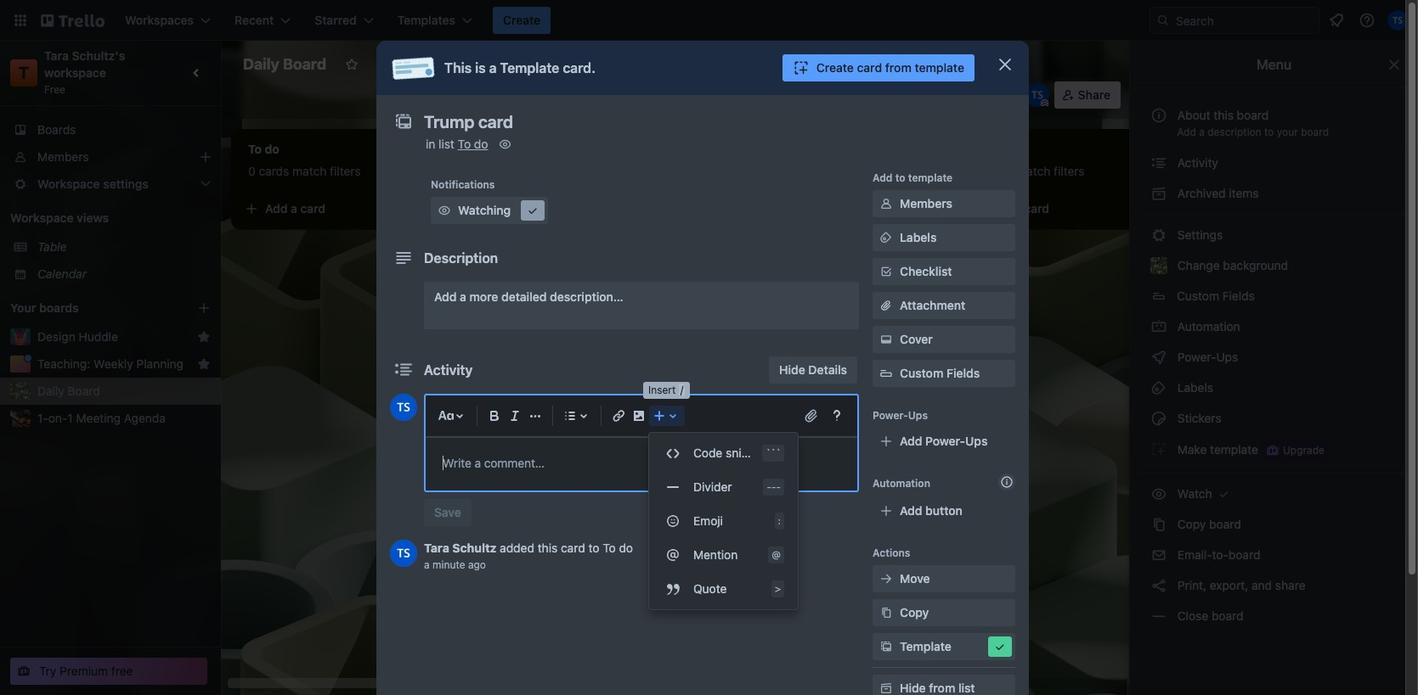Task type: vqa. For each thing, say whether or not it's contained in the screenshot.
the info
no



Task type: locate. For each thing, give the bounding box(es) containing it.
0 vertical spatial labels link
[[873, 224, 1015, 252]]

power-ups
[[672, 88, 734, 102], [1174, 350, 1242, 365], [873, 410, 928, 422]]

1 horizontal spatial board
[[283, 55, 326, 73]]

1 horizontal spatial add a card
[[506, 201, 567, 216]]

1 horizontal spatial fields
[[1223, 289, 1255, 303]]

1 vertical spatial tara
[[424, 541, 449, 556]]

labels link down power-ups link
[[1140, 375, 1408, 402]]

workspace inside workspace visible button
[[400, 57, 462, 71]]

copy
[[1178, 518, 1206, 532], [900, 606, 929, 620]]

tara schultz (taraschultz7) image left text styles image
[[390, 394, 417, 421]]

tara inside tara schultz added this card to to do a minute ago
[[424, 541, 449, 556]]

match for first add a card button from the right
[[1016, 164, 1051, 178]]

filters
[[330, 164, 361, 178], [571, 164, 602, 178], [1054, 164, 1085, 178]]

0 horizontal spatial add a card button
[[238, 195, 428, 223]]

cover link
[[873, 326, 1015, 354]]

boards link
[[0, 116, 221, 144]]

0 horizontal spatial filters
[[330, 164, 361, 178]]

filters
[[876, 88, 910, 102]]

daily board left star or unstar board image
[[243, 55, 326, 73]]

do left the mention icon
[[619, 541, 633, 556]]

sm image inside cover link
[[878, 331, 895, 348]]

views
[[77, 211, 109, 225]]

cover
[[900, 332, 933, 347]]

change background link
[[1140, 252, 1408, 280]]

schultz
[[452, 541, 497, 556]]

menu inside editor toolbar toolbar
[[649, 437, 798, 607]]

archived
[[1178, 186, 1226, 201]]

close dialog image
[[995, 54, 1015, 75]]

1 horizontal spatial tara schultz (taraschultz7) image
[[1388, 10, 1408, 31]]

add
[[1177, 126, 1196, 139], [873, 172, 893, 184], [265, 201, 288, 216], [506, 201, 529, 216], [989, 201, 1012, 216], [434, 290, 457, 304], [900, 434, 922, 449], [900, 504, 922, 518]]

workspace visible button
[[369, 51, 511, 78]]

0 horizontal spatial power-ups
[[672, 88, 734, 102]]

workspace views
[[10, 211, 109, 225]]

sm image inside copy link
[[878, 605, 895, 622]]

this right added
[[538, 541, 558, 556]]

match for 2nd add a card button from right
[[534, 164, 568, 178]]

1 - from the left
[[767, 482, 772, 493]]

power-ups up add power-ups at the right bottom
[[873, 410, 928, 422]]

2 horizontal spatial to
[[1265, 126, 1274, 139]]

watching for the watching button to the top
[[571, 88, 624, 102]]

cards
[[259, 164, 289, 178], [500, 164, 531, 178], [983, 164, 1013, 178]]

1 vertical spatial do
[[619, 541, 633, 556]]

tooltip
[[643, 383, 690, 399]]

your
[[1277, 126, 1298, 139]]

0 vertical spatial watching
[[571, 88, 624, 102]]

1 vertical spatial watching
[[458, 203, 511, 218]]

board up description on the top right
[[1237, 108, 1269, 122]]

1 horizontal spatial tara schultz (taraschultz7) image
[[1025, 83, 1049, 107]]

template down copy link
[[900, 640, 952, 654]]

star or unstar board image
[[345, 58, 359, 71]]

0 vertical spatial this
[[1214, 108, 1234, 122]]

daily board inside the board name text box
[[243, 55, 326, 73]]

a inside tara schultz added this card to to do a minute ago
[[424, 559, 430, 572]]

0 vertical spatial custom fields
[[1177, 289, 1255, 303]]

fields down change background
[[1223, 289, 1255, 303]]

1 horizontal spatial match
[[534, 164, 568, 178]]

tara up "minute"
[[424, 541, 449, 556]]

sm image inside the print, export, and share link
[[1151, 578, 1168, 595]]

board left customize views image
[[544, 57, 577, 71]]

1 vertical spatial create
[[816, 60, 854, 75]]

1 horizontal spatial members
[[900, 196, 953, 211]]

checklist link
[[873, 258, 1015, 286]]

power-ups up stickers
[[1174, 350, 1242, 365]]

template up create from template… image
[[908, 172, 953, 184]]

tara schultz (taraschultz7) image right open information menu image
[[1388, 10, 1408, 31]]

2 horizontal spatial match
[[1016, 164, 1051, 178]]

labels link
[[873, 224, 1015, 252], [1140, 375, 1408, 402]]

members link down add to template
[[873, 190, 1015, 218]]

huddle
[[79, 330, 118, 344]]

watching down notifications
[[458, 203, 511, 218]]

quote
[[693, 582, 727, 597]]

tara schultz (taraschultz7) image
[[1025, 83, 1049, 107], [390, 394, 417, 421]]

sm image for stickers link
[[1151, 410, 1168, 427]]

custom fields down cover link
[[900, 366, 980, 381]]

1 starred icon image from the top
[[197, 331, 211, 344]]

to left the mention icon
[[603, 541, 616, 556]]

0 horizontal spatial members link
[[0, 144, 221, 171]]

add inside button
[[900, 504, 922, 518]]

sm image inside email-to-board link
[[1151, 547, 1168, 564]]

match
[[292, 164, 327, 178], [534, 164, 568, 178], [1016, 164, 1051, 178]]

0 vertical spatial tara schultz (taraschultz7) image
[[1388, 10, 1408, 31]]

members link down 'boards'
[[0, 144, 221, 171]]

copy link
[[873, 600, 1015, 627]]

card
[[857, 60, 882, 75], [300, 201, 326, 216], [542, 201, 567, 216], [1024, 201, 1050, 216], [561, 541, 585, 556]]

Search field
[[1170, 8, 1319, 33]]

sm image inside the archived items link
[[1151, 185, 1168, 202]]

0 horizontal spatial automation
[[772, 88, 836, 102]]

3 match from the left
[[1016, 164, 1051, 178]]

3 add a card from the left
[[989, 201, 1050, 216]]

board down "export,"
[[1212, 609, 1244, 624]]

save button
[[424, 500, 471, 527]]

create up this is a template card.
[[503, 13, 541, 27]]

0 horizontal spatial do
[[474, 137, 488, 151]]

workspace for workspace views
[[10, 211, 74, 225]]

0 horizontal spatial copy
[[900, 606, 929, 620]]

do right list
[[474, 137, 488, 151]]

custom fields button
[[1140, 283, 1408, 310], [873, 365, 1015, 382]]

menu
[[649, 437, 798, 607]]

workspace left is
[[400, 57, 462, 71]]

close board
[[1174, 609, 1244, 624]]

a inside 'link'
[[460, 290, 466, 304]]

2 vertical spatial power-ups
[[873, 410, 928, 422]]

0 horizontal spatial workspace
[[10, 211, 74, 225]]

watching button down notifications
[[431, 197, 548, 224]]

template inside button
[[900, 640, 952, 654]]

in
[[426, 137, 435, 151]]

0 vertical spatial daily board
[[243, 55, 326, 73]]

2 match from the left
[[534, 164, 568, 178]]

teaching: weekly planning
[[37, 357, 184, 371]]

template down create button on the top left of the page
[[500, 60, 559, 76]]

hide
[[779, 363, 805, 377]]

custom fields down change background
[[1177, 289, 1255, 303]]

2 vertical spatial automation
[[873, 478, 930, 490]]

copy up 'email-'
[[1178, 518, 1206, 532]]

bold ⌘b image
[[484, 406, 505, 427]]

automation
[[772, 88, 836, 102], [1174, 320, 1240, 334], [873, 478, 930, 490]]

0 vertical spatial members link
[[0, 144, 221, 171]]

automation up add button
[[873, 478, 930, 490]]

power- right open help dialog icon in the right of the page
[[873, 410, 908, 422]]

1 vertical spatial copy
[[900, 606, 929, 620]]

1 vertical spatial to
[[603, 541, 616, 556]]

0 vertical spatial copy
[[1178, 518, 1206, 532]]

1 vertical spatial power-ups
[[1174, 350, 1242, 365]]

to right list
[[458, 137, 471, 151]]

daily
[[243, 55, 279, 73], [37, 384, 64, 399]]

1 vertical spatial to
[[895, 172, 906, 184]]

0 vertical spatial fields
[[1223, 289, 1255, 303]]

watch link
[[1140, 481, 1408, 508]]

to right added
[[588, 541, 599, 556]]

0 horizontal spatial daily
[[37, 384, 64, 399]]

custom down cover
[[900, 366, 944, 381]]

create inside create card from template button
[[816, 60, 854, 75]]

1 vertical spatial tara schultz (taraschultz7) image
[[390, 540, 417, 568]]

insert
[[648, 384, 676, 397]]

this inside about this board add a description to your board
[[1214, 108, 1234, 122]]

ups left the automation 'button'
[[712, 88, 734, 102]]

activity up text styles image
[[424, 363, 473, 378]]

to
[[1265, 126, 1274, 139], [895, 172, 906, 184], [588, 541, 599, 556]]

try premium free button
[[10, 659, 207, 686]]

members
[[37, 150, 89, 164], [900, 196, 953, 211]]

0 horizontal spatial 0 cards match filters
[[248, 164, 361, 178]]

sm image
[[497, 136, 514, 153], [436, 202, 453, 219], [524, 202, 541, 219], [1151, 349, 1168, 366], [1151, 380, 1168, 397], [1151, 441, 1168, 458], [1216, 486, 1233, 503], [1151, 547, 1168, 564], [878, 605, 895, 622], [1151, 608, 1168, 625], [878, 639, 895, 656], [992, 639, 1009, 656], [878, 681, 895, 696]]

sm image for the automation 'button'
[[748, 82, 772, 105]]

0 vertical spatial activity
[[1174, 156, 1218, 170]]

custom fields for add to template
[[900, 366, 980, 381]]

editor toolbar toolbar
[[433, 403, 851, 610]]

None text field
[[416, 107, 976, 138]]

sm image inside activity link
[[1151, 155, 1168, 172]]

2 horizontal spatial automation
[[1174, 320, 1240, 334]]

sm image inside close board link
[[1151, 608, 1168, 625]]

power- up button
[[926, 434, 965, 449]]

ago
[[468, 559, 486, 572]]

1 horizontal spatial members link
[[873, 190, 1015, 218]]

starred icon image
[[197, 331, 211, 344], [197, 358, 211, 371]]

tara schultz (taraschultz7) image
[[1388, 10, 1408, 31], [390, 540, 417, 568]]

1 vertical spatial labels link
[[1140, 375, 1408, 402]]

1 horizontal spatial custom fields button
[[1140, 283, 1408, 310]]

tara schultz (taraschultz7) image right all
[[1025, 83, 1049, 107]]

0 vertical spatial template
[[915, 60, 965, 75]]

sm image inside checklist link
[[878, 263, 895, 280]]

1 horizontal spatial daily board
[[243, 55, 326, 73]]

1 vertical spatial starred icon image
[[197, 358, 211, 371]]

sm image inside settings link
[[1151, 227, 1168, 244]]

ups
[[712, 88, 734, 102], [1216, 350, 1238, 365], [908, 410, 928, 422], [965, 434, 988, 449]]

checklist
[[900, 264, 952, 279]]

this inside tara schultz added this card to to do a minute ago
[[538, 541, 558, 556]]

create card from template
[[816, 60, 965, 75]]

0 horizontal spatial fields
[[947, 366, 980, 381]]

save
[[434, 506, 461, 520]]

2 horizontal spatial 0 cards match filters
[[972, 164, 1085, 178]]

sm image inside stickers link
[[1151, 410, 1168, 427]]

1 horizontal spatial template
[[900, 640, 952, 654]]

power-
[[672, 88, 712, 102], [1178, 350, 1216, 365], [873, 410, 908, 422], [926, 434, 965, 449]]

background
[[1223, 258, 1288, 273]]

0 vertical spatial create
[[503, 13, 541, 27]]

labels up stickers
[[1174, 381, 1214, 395]]

free
[[44, 83, 65, 96]]

try
[[39, 665, 56, 679]]

0 horizontal spatial custom fields button
[[873, 365, 1015, 382]]

1 horizontal spatial power-ups
[[873, 410, 928, 422]]

workspace
[[400, 57, 462, 71], [10, 211, 74, 225]]

1 horizontal spatial workspace
[[400, 57, 462, 71]]

1
[[67, 411, 73, 426]]

0 horizontal spatial labels
[[900, 230, 937, 245]]

sm image for move 'link'
[[878, 571, 895, 588]]

watching button down card.
[[540, 82, 634, 109]]

power- down primary element
[[672, 88, 712, 102]]

a minute ago link
[[424, 559, 486, 572]]

customize views image
[[596, 56, 613, 73]]

tara inside 'tara schultz's workspace free'
[[44, 48, 69, 63]]

automation down change on the right top of the page
[[1174, 320, 1240, 334]]

to-
[[1212, 548, 1229, 563]]

1 vertical spatial daily board
[[37, 384, 100, 399]]

create button
[[493, 7, 551, 34]]

notifications
[[431, 178, 495, 191]]

workspace visible
[[400, 57, 501, 71]]

sm image inside power-ups link
[[1151, 349, 1168, 366]]

1 horizontal spatial copy
[[1178, 518, 1206, 532]]

power-ups button
[[638, 82, 745, 109]]

1 vertical spatial custom fields button
[[873, 365, 1015, 382]]

add a card button
[[238, 195, 428, 223], [479, 195, 670, 223], [962, 195, 1152, 223]]

do inside tara schultz added this card to to do a minute ago
[[619, 541, 633, 556]]

2 horizontal spatial cards
[[983, 164, 1013, 178]]

board up to-
[[1209, 518, 1241, 532]]

1 horizontal spatial watching
[[571, 88, 624, 102]]

print, export, and share
[[1174, 579, 1306, 593]]

template inside button
[[915, 60, 965, 75]]

attach and insert link image
[[803, 408, 820, 425]]

2 add a card from the left
[[506, 201, 567, 216]]

is
[[475, 60, 486, 76]]

3 cards from the left
[[983, 164, 1013, 178]]

from
[[885, 60, 912, 75]]

power-ups down primary element
[[672, 88, 734, 102]]

0 horizontal spatial tara
[[44, 48, 69, 63]]

3 0 cards match filters from the left
[[972, 164, 1085, 178]]

template
[[500, 60, 559, 76], [900, 640, 952, 654]]

2 vertical spatial to
[[588, 541, 599, 556]]

members down add to template
[[900, 196, 953, 211]]

add button
[[900, 504, 963, 518]]

this up description on the top right
[[1214, 108, 1234, 122]]

copy board
[[1174, 518, 1241, 532]]

custom fields
[[1177, 289, 1255, 303], [900, 366, 980, 381]]

sm image inside copy board link
[[1151, 517, 1168, 534]]

detailed
[[501, 290, 547, 304]]

automation down create card from template button
[[772, 88, 836, 102]]

sm image for activity link
[[1151, 155, 1168, 172]]

t
[[18, 63, 29, 82]]

1 horizontal spatial activity
[[1174, 156, 1218, 170]]

1 horizontal spatial this
[[1214, 108, 1234, 122]]

tara up the workspace
[[44, 48, 69, 63]]

1 vertical spatial template
[[900, 640, 952, 654]]

power- up stickers
[[1178, 350, 1216, 365]]

sm image inside move 'link'
[[878, 571, 895, 588]]

1 horizontal spatial labels link
[[1140, 375, 1408, 402]]

create up the automation 'button'
[[816, 60, 854, 75]]

2 horizontal spatial add a card button
[[962, 195, 1152, 223]]

watching down customize views image
[[571, 88, 624, 102]]

1 vertical spatial fields
[[947, 366, 980, 381]]

2 horizontal spatial filters
[[1054, 164, 1085, 178]]

1 horizontal spatial do
[[619, 541, 633, 556]]

0 vertical spatial to
[[1265, 126, 1274, 139]]

copy down move
[[900, 606, 929, 620]]

to left your
[[1265, 126, 1274, 139]]

starred icon image down add board image on the top of page
[[197, 331, 211, 344]]

free
[[111, 665, 133, 679]]

custom fields for menu
[[1177, 289, 1255, 303]]

this
[[1214, 108, 1234, 122], [538, 541, 558, 556]]

0 horizontal spatial members
[[37, 150, 89, 164]]

print,
[[1178, 579, 1207, 593]]

2 add a card button from the left
[[479, 195, 670, 223]]

labels down create from template… image
[[900, 230, 937, 245]]

sm image for the archived items link
[[1151, 185, 1168, 202]]

create
[[503, 13, 541, 27], [816, 60, 854, 75]]

1 vertical spatial labels
[[1174, 381, 1214, 395]]

tara schultz (taraschultz7) image inside primary element
[[1388, 10, 1408, 31]]

-
[[767, 482, 772, 493], [772, 482, 776, 493], [776, 482, 781, 493]]

custom fields button down cover link
[[873, 365, 1015, 382]]

1 horizontal spatial 0 cards match filters
[[489, 164, 602, 178]]

2 cards from the left
[[500, 164, 531, 178]]

template right from on the top right
[[915, 60, 965, 75]]

starred icon image for teaching: weekly planning
[[197, 358, 211, 371]]

labels link up checklist link
[[873, 224, 1015, 252]]

to inside tara schultz added this card to to do a minute ago
[[603, 541, 616, 556]]

settings
[[1174, 228, 1223, 242]]

create card from template button
[[782, 54, 975, 82]]

Main content area, start typing to enter text. text field
[[443, 454, 840, 474]]

sm image inside the automation 'button'
[[748, 82, 772, 105]]

1 vertical spatial workspace
[[10, 211, 74, 225]]

1 horizontal spatial to
[[603, 541, 616, 556]]

teaching: weekly planning button
[[37, 356, 190, 373]]

menu containing code snippet
[[649, 437, 798, 607]]

divider image
[[663, 478, 683, 498]]

0 horizontal spatial to
[[458, 137, 471, 151]]

2 starred icon image from the top
[[197, 358, 211, 371]]

create for create
[[503, 13, 541, 27]]

0 vertical spatial tara
[[44, 48, 69, 63]]

0 vertical spatial workspace
[[400, 57, 462, 71]]

template right "make"
[[1210, 442, 1258, 457]]

1 vertical spatial custom fields
[[900, 366, 980, 381]]

primary element
[[0, 0, 1418, 41]]

workspace up table
[[10, 211, 74, 225]]

create inside create button
[[503, 13, 541, 27]]

fields for add to template
[[947, 366, 980, 381]]

activity up archived at the top of page
[[1174, 156, 1218, 170]]

sm image for watch "link"
[[1151, 486, 1168, 503]]

starred icon image right planning
[[197, 358, 211, 371]]

members down 'boards'
[[37, 150, 89, 164]]

custom for menu
[[1177, 289, 1219, 303]]

sm image inside watch "link"
[[1151, 486, 1168, 503]]

to down the filters
[[895, 172, 906, 184]]

visible
[[465, 57, 501, 71]]

daily board up the 1 at the bottom left
[[37, 384, 100, 399]]

1 horizontal spatial filters
[[571, 164, 602, 178]]

1 match from the left
[[292, 164, 327, 178]]

clear all
[[960, 88, 1006, 102]]

open information menu image
[[1359, 12, 1376, 29]]

board left star or unstar board image
[[283, 55, 326, 73]]

1 vertical spatial tara schultz (taraschultz7) image
[[390, 394, 417, 421]]

0 horizontal spatial create
[[503, 13, 541, 27]]

0 horizontal spatial custom fields
[[900, 366, 980, 381]]

0 vertical spatial tara schultz (taraschultz7) image
[[1025, 83, 1049, 107]]

board up the 1 at the bottom left
[[68, 384, 100, 399]]

calendar link
[[37, 266, 211, 283]]

tara
[[44, 48, 69, 63], [424, 541, 449, 556]]

workspace for workspace visible
[[400, 57, 462, 71]]

1 horizontal spatial custom
[[1177, 289, 1219, 303]]

custom down change on the right top of the page
[[1177, 289, 1219, 303]]

sm image for automation link
[[1151, 319, 1168, 336]]

sm image
[[748, 82, 772, 105], [1151, 155, 1168, 172], [1151, 185, 1168, 202], [878, 195, 895, 212], [1151, 227, 1168, 244], [878, 229, 895, 246], [878, 263, 895, 280], [1151, 319, 1168, 336], [878, 331, 895, 348], [1151, 410, 1168, 427], [1151, 486, 1168, 503], [1151, 517, 1168, 534], [878, 571, 895, 588], [1151, 578, 1168, 595]]

fields down cover link
[[947, 366, 980, 381]]

create for create card from template
[[816, 60, 854, 75]]

sm image inside automation link
[[1151, 319, 1168, 336]]

ups inside button
[[712, 88, 734, 102]]

0 horizontal spatial cards
[[259, 164, 289, 178]]

weekly
[[94, 357, 133, 371]]

0 horizontal spatial activity
[[424, 363, 473, 378]]

create from template… image
[[435, 202, 449, 216]]

0 vertical spatial power-ups
[[672, 88, 734, 102]]

3 - from the left
[[776, 482, 781, 493]]

2 vertical spatial template
[[1210, 442, 1258, 457]]

image image
[[629, 406, 649, 427]]

tara schultz (taraschultz7) image left "minute"
[[390, 540, 417, 568]]

add a more detailed description…
[[434, 290, 623, 304]]

a inside about this board add a description to your board
[[1199, 126, 1205, 139]]

0 horizontal spatial tara schultz (taraschultz7) image
[[390, 540, 417, 568]]

template button
[[873, 634, 1015, 661]]

custom fields button down change background link
[[1140, 283, 1408, 310]]



Task type: describe. For each thing, give the bounding box(es) containing it.
1 vertical spatial watching button
[[431, 197, 548, 224]]

code snippet ```
[[693, 446, 781, 461]]

1-
[[37, 411, 48, 426]]

board up the print, export, and share
[[1229, 548, 1261, 563]]

try premium free
[[39, 665, 133, 679]]

search image
[[1157, 14, 1170, 27]]

open help dialog image
[[827, 406, 847, 427]]

starred icon image for design huddle
[[197, 331, 211, 344]]

hide details link
[[769, 357, 857, 384]]

emoji
[[693, 514, 723, 529]]

items
[[1229, 186, 1259, 201]]

3 add a card button from the left
[[962, 195, 1152, 223]]

premium
[[60, 665, 108, 679]]

custom fields button for menu
[[1140, 283, 1408, 310]]

mention image
[[663, 546, 683, 566]]

0 horizontal spatial template
[[500, 60, 559, 76]]

sm image for settings link at the top right of the page
[[1151, 227, 1168, 244]]

1 vertical spatial daily
[[37, 384, 64, 399]]

sm image for copy board link at the bottom right of the page
[[1151, 517, 1168, 534]]

3 filters from the left
[[1054, 164, 1085, 178]]

2 - from the left
[[772, 482, 776, 493]]

create from template… image
[[918, 202, 931, 216]]

1 cards from the left
[[259, 164, 289, 178]]

make
[[1178, 442, 1207, 457]]

share
[[1078, 88, 1111, 102]]

to inside tara schultz added this card to to do a minute ago
[[588, 541, 599, 556]]

watching for the bottom the watching button
[[458, 203, 511, 218]]

board link
[[515, 51, 587, 78]]

add board image
[[197, 302, 211, 315]]

power-ups inside button
[[672, 88, 734, 102]]

0 horizontal spatial tara schultz (taraschultz7) image
[[390, 394, 417, 421]]

daily inside the board name text box
[[243, 55, 279, 73]]

tooltip containing insert
[[643, 383, 690, 399]]

attachment
[[900, 298, 966, 313]]

about this board add a description to your board
[[1177, 108, 1329, 139]]

this is a template card.
[[444, 60, 596, 76]]

2 0 cards match filters from the left
[[489, 164, 602, 178]]

button
[[926, 504, 963, 518]]

description
[[424, 251, 498, 266]]

board inside text box
[[283, 55, 326, 73]]

add power-ups
[[900, 434, 988, 449]]

share
[[1275, 579, 1306, 593]]

list
[[439, 137, 455, 151]]

table link
[[37, 239, 211, 256]]

0 vertical spatial watching button
[[540, 82, 634, 109]]

0 vertical spatial members
[[37, 150, 89, 164]]

details
[[808, 363, 847, 377]]

more
[[470, 290, 498, 304]]

on-
[[48, 411, 67, 426]]

all
[[993, 88, 1006, 102]]

table
[[37, 240, 67, 254]]

0 horizontal spatial board
[[68, 384, 100, 399]]

quote image
[[663, 580, 683, 600]]

and
[[1252, 579, 1272, 593]]

custom fields button for add to template
[[873, 365, 1015, 382]]

your boards
[[10, 301, 79, 315]]

copy for copy
[[900, 606, 929, 620]]

design
[[37, 330, 75, 344]]

>
[[775, 584, 781, 595]]

actions
[[873, 547, 911, 560]]

automation inside 'button'
[[772, 88, 836, 102]]

email-
[[1178, 548, 1212, 563]]

to inside about this board add a description to your board
[[1265, 126, 1274, 139]]

agenda
[[124, 411, 166, 426]]

ups up add power-ups at the right bottom
[[908, 410, 928, 422]]

more formatting image
[[525, 406, 546, 427]]

1 vertical spatial template
[[908, 172, 953, 184]]

divider
[[693, 480, 732, 495]]

1 vertical spatial members
[[900, 196, 953, 211]]

archived items link
[[1140, 180, 1408, 207]]

upgrade
[[1283, 444, 1325, 457]]

```
[[766, 448, 781, 459]]

make template
[[1174, 442, 1258, 457]]

add inside about this board add a description to your board
[[1177, 126, 1196, 139]]

sm image for the print, export, and share link
[[1151, 578, 1168, 595]]

activity link
[[1140, 150, 1408, 177]]

1 horizontal spatial labels
[[1174, 381, 1214, 395]]

1-on-1 meeting agenda link
[[37, 410, 211, 427]]

sm image inside watch "link"
[[1216, 486, 1233, 503]]

power- inside button
[[672, 88, 712, 102]]

teaching:
[[37, 357, 90, 371]]

2 filters from the left
[[571, 164, 602, 178]]

code snippet image
[[663, 444, 683, 464]]

mention
[[693, 548, 738, 563]]

link image
[[608, 406, 629, 427]]

watch
[[1174, 487, 1216, 501]]

ups up add button button
[[965, 434, 988, 449]]

automation link
[[1140, 314, 1408, 341]]

add button button
[[873, 498, 1015, 525]]

stickers
[[1174, 411, 1222, 426]]

1 filters from the left
[[330, 164, 361, 178]]

add a more detailed description… link
[[424, 282, 859, 330]]

share button
[[1054, 82, 1121, 109]]

board right your
[[1301, 126, 1329, 139]]

0 vertical spatial do
[[474, 137, 488, 151]]

2 horizontal spatial power-ups
[[1174, 350, 1242, 365]]

fields for menu
[[1223, 289, 1255, 303]]

move link
[[873, 566, 1015, 593]]

tara for schultz's
[[44, 48, 69, 63]]

your
[[10, 301, 36, 315]]

t link
[[10, 59, 37, 87]]

emoji image
[[663, 512, 683, 532]]

text styles image
[[436, 406, 456, 427]]

minute
[[433, 559, 465, 572]]

attachment button
[[873, 292, 1015, 320]]

tara for schultz
[[424, 541, 449, 556]]

design huddle
[[37, 330, 118, 344]]

1 0 cards match filters from the left
[[248, 164, 361, 178]]

:
[[778, 516, 781, 527]]

power-ups link
[[1140, 344, 1408, 371]]

1 horizontal spatial automation
[[873, 478, 930, 490]]

1 add a card from the left
[[265, 201, 326, 216]]

ups down automation link
[[1216, 350, 1238, 365]]

0 notifications image
[[1327, 10, 1347, 31]]

in list to do
[[426, 137, 488, 151]]

Board name text field
[[235, 51, 335, 78]]

this
[[444, 60, 472, 76]]

card inside button
[[857, 60, 882, 75]]

custom for add to template
[[900, 366, 944, 381]]

upgrade button
[[1263, 441, 1328, 461]]

tara schultz added this card to to do a minute ago
[[424, 541, 633, 572]]

sm image for cover link
[[878, 331, 895, 348]]

your boards with 4 items element
[[10, 298, 172, 319]]

0 vertical spatial labels
[[900, 230, 937, 245]]

export,
[[1210, 579, 1249, 593]]

email-to-board
[[1174, 548, 1261, 563]]

move
[[900, 572, 930, 586]]

added
[[500, 541, 534, 556]]

add inside 'link'
[[434, 290, 457, 304]]

0 horizontal spatial labels link
[[873, 224, 1015, 252]]

about
[[1178, 108, 1211, 122]]

1 vertical spatial activity
[[424, 363, 473, 378]]

to do link
[[458, 137, 488, 151]]

close board link
[[1140, 603, 1408, 631]]

1 add a card button from the left
[[238, 195, 428, 223]]

description
[[1208, 126, 1262, 139]]

card inside tara schultz added this card to to do a minute ago
[[561, 541, 585, 556]]

snippet
[[726, 446, 767, 461]]

2 horizontal spatial board
[[544, 57, 577, 71]]

1 vertical spatial members link
[[873, 190, 1015, 218]]

sm image for checklist link
[[878, 263, 895, 280]]

copy for copy board
[[1178, 518, 1206, 532]]

archived items
[[1174, 186, 1259, 201]]

workspace
[[44, 65, 106, 80]]

italic ⌘i image
[[505, 406, 525, 427]]

0 horizontal spatial daily board
[[37, 384, 100, 399]]

@
[[772, 550, 781, 561]]

lists image
[[560, 406, 580, 427]]

add to template
[[873, 172, 953, 184]]

settings link
[[1140, 222, 1408, 249]]

0 vertical spatial to
[[458, 137, 471, 151]]



